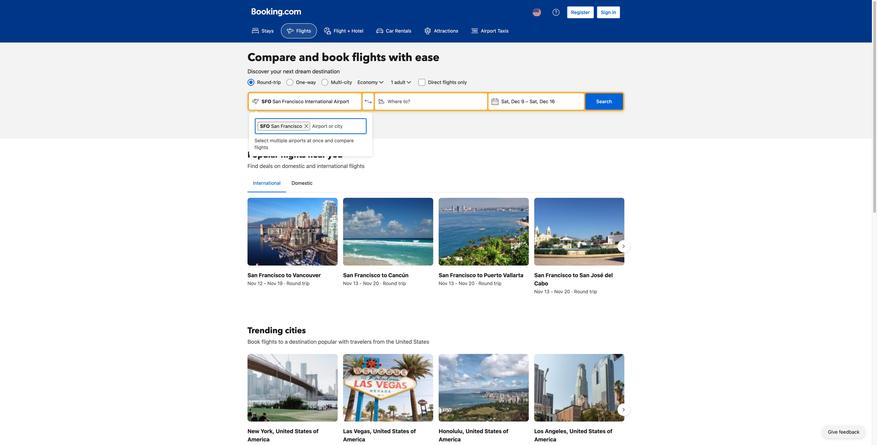 Task type: describe. For each thing, give the bounding box(es) containing it.
sfo san francisco international airport
[[262, 99, 349, 104]]

round inside san francisco to san josé del cabo nov 13 - nov 20 · round trip
[[575, 289, 589, 294]]

adult
[[395, 79, 406, 85]]

trending
[[248, 325, 283, 336]]

round inside san francisco to cancún nov 13 - nov 20 · round trip
[[383, 280, 397, 286]]

airport taxis
[[481, 28, 509, 34]]

in
[[613, 9, 617, 15]]

1
[[391, 79, 393, 85]]

san inside san francisco to cancún nov 13 - nov 20 · round trip
[[343, 272, 353, 278]]

trip inside san francisco to san josé del cabo nov 13 - nov 20 · round trip
[[590, 289, 598, 294]]

york,
[[261, 428, 275, 435]]

on
[[275, 163, 281, 169]]

popular flights near you find deals on domestic and international flights
[[248, 149, 365, 169]]

las vegas, united states of america image
[[343, 354, 434, 422]]

· inside the san francisco to puerto vallarta nov 13 - nov 20 · round trip
[[476, 280, 478, 286]]

francisco for san francisco to cancún
[[355, 272, 381, 278]]

trending cities book flights to a destination popular with travelers from the united states
[[248, 325, 430, 345]]

francisco for san francisco to vancouver
[[259, 272, 285, 278]]

economy
[[358, 79, 378, 85]]

flight + hotel link
[[319, 23, 370, 38]]

san francisco to cancún image
[[343, 198, 434, 266]]

give feedback button
[[823, 426, 866, 438]]

to for san
[[573, 272, 579, 278]]

give
[[829, 429, 839, 435]]

1 dec from the left
[[512, 99, 521, 104]]

flight
[[334, 28, 346, 34]]

sat, dec 9 – sat, dec 16 button
[[489, 93, 585, 110]]

francisco down the one-
[[282, 99, 304, 104]]

12
[[258, 280, 263, 286]]

rentals
[[395, 28, 412, 34]]

flights link
[[281, 23, 317, 38]]

america for las
[[343, 436, 366, 443]]

flights up domestic
[[281, 149, 306, 161]]

cities
[[285, 325, 306, 336]]

of for los angeles, united states of america
[[608, 428, 613, 435]]

san francisco to puerto vallarta nov 13 - nov 20 · round trip
[[439, 272, 524, 286]]

flights right international
[[350, 163, 365, 169]]

america inside "honolulu, united states of america"
[[439, 436, 461, 443]]

only
[[458, 79, 467, 85]]

los angeles, united states of america
[[535, 428, 613, 443]]

and inside popular flights near you find deals on domestic and international flights
[[307, 163, 316, 169]]

new york, united states of america link
[[248, 354, 338, 445]]

20 inside san francisco to cancún nov 13 - nov 20 · round trip
[[374, 280, 379, 286]]

the
[[386, 338, 395, 345]]

of for new york, united states of america
[[313, 428, 319, 435]]

1 sat, from the left
[[502, 99, 510, 104]]

trip inside san francisco to vancouver nov 12 - nov 19 · round trip
[[302, 280, 310, 286]]

del
[[605, 272, 613, 278]]

of for las vegas, united states of america
[[411, 428, 416, 435]]

attractions
[[434, 28, 459, 34]]

san francisco to san josé del cabo nov 13 - nov 20 · round trip
[[535, 272, 613, 294]]

to inside the trending cities book flights to a destination popular with travelers from the united states
[[279, 338, 284, 345]]

2 sat, from the left
[[530, 99, 539, 104]]

las vegas, united states of america link
[[343, 354, 434, 445]]

discover
[[248, 68, 269, 75]]

international inside button
[[253, 180, 281, 186]]

13 inside san francisco to san josé del cabo nov 13 - nov 20 · round trip
[[545, 289, 550, 294]]

flights left "only" on the top right of page
[[443, 79, 457, 85]]

vancouver
[[293, 272, 321, 278]]

multiple
[[270, 138, 288, 143]]

- inside san francisco to cancún nov 13 - nov 20 · round trip
[[360, 280, 362, 286]]

near
[[308, 149, 326, 161]]

sign in
[[601, 9, 617, 15]]

flight + hotel
[[334, 28, 364, 34]]

where to?
[[388, 99, 411, 104]]

united inside "honolulu, united states of america"
[[466, 428, 484, 435]]

trip inside the san francisco to puerto vallarta nov 13 - nov 20 · round trip
[[494, 280, 502, 286]]

vallarta
[[504, 272, 524, 278]]

san francisco to cancún nov 13 - nov 20 · round trip
[[343, 272, 409, 286]]

dream
[[295, 68, 311, 75]]

- inside the san francisco to puerto vallarta nov 13 - nov 20 · round trip
[[456, 280, 458, 286]]

region containing new york, united states of america
[[242, 351, 631, 445]]

round-trip
[[257, 79, 281, 85]]

international
[[317, 163, 348, 169]]

flights inside select multiple airports at once and compare flights
[[255, 145, 269, 150]]

round inside san francisco to vancouver nov 12 - nov 19 · round trip
[[287, 280, 301, 286]]

at
[[307, 138, 312, 143]]

compare
[[335, 138, 354, 143]]

to for vancouver
[[286, 272, 292, 278]]

sign in link
[[597, 6, 621, 19]]

puerto
[[484, 272, 502, 278]]

multi-city
[[331, 79, 352, 85]]

13 inside san francisco to cancún nov 13 - nov 20 · round trip
[[354, 280, 359, 286]]

and inside compare and book flights with ease discover your next dream destination
[[299, 50, 319, 65]]

flights
[[297, 28, 311, 34]]

states for las vegas, united states of america
[[392, 428, 410, 435]]

trip down your
[[274, 79, 281, 85]]

+
[[348, 28, 351, 34]]

sfo for sfo san francisco
[[260, 123, 270, 129]]

direct
[[428, 79, 442, 85]]

way
[[308, 79, 316, 85]]

one-
[[296, 79, 308, 85]]

angeles,
[[545, 428, 569, 435]]

2 dec from the left
[[540, 99, 549, 104]]

airport taxis link
[[466, 23, 515, 38]]

· inside san francisco to cancún nov 13 - nov 20 · round trip
[[381, 280, 382, 286]]

tab list containing international
[[248, 174, 625, 193]]

new york, united states of america image
[[248, 354, 338, 422]]

destination inside the trending cities book flights to a destination popular with travelers from the united states
[[289, 338, 317, 345]]

stays link
[[246, 23, 280, 38]]

region containing san francisco to vancouver
[[242, 195, 631, 298]]

- inside san francisco to san josé del cabo nov 13 - nov 20 · round trip
[[551, 289, 554, 294]]

your
[[271, 68, 282, 75]]

1 adult button
[[391, 78, 413, 86]]

flights inside the trending cities book flights to a destination popular with travelers from the united states
[[262, 338, 277, 345]]

where to? button
[[375, 93, 488, 110]]

compare
[[248, 50, 296, 65]]

honolulu, united states of america image
[[439, 354, 529, 422]]

francisco up airports
[[281, 123, 302, 129]]

to for cancún
[[382, 272, 387, 278]]

new york, united states of america
[[248, 428, 319, 443]]

stays
[[262, 28, 274, 34]]

honolulu,
[[439, 428, 465, 435]]

las vegas, united states of america
[[343, 428, 416, 443]]

and inside select multiple airports at once and compare flights
[[325, 138, 333, 143]]

united for new york, united states of america
[[276, 428, 294, 435]]

search
[[597, 99, 613, 104]]

las
[[343, 428, 353, 435]]

honolulu, united states of america
[[439, 428, 509, 443]]

with inside compare and book flights with ease discover your next dream destination
[[389, 50, 413, 65]]

states inside the trending cities book flights to a destination popular with travelers from the united states
[[414, 338, 430, 345]]

Airport or city text field
[[312, 122, 364, 131]]

trip inside san francisco to cancún nov 13 - nov 20 · round trip
[[399, 280, 406, 286]]

san francisco to puerto vallarta image
[[439, 198, 529, 266]]

ease
[[415, 50, 440, 65]]

sat, dec 9 – sat, dec 16
[[502, 99, 555, 104]]

· inside san francisco to vancouver nov 12 - nov 19 · round trip
[[284, 280, 286, 286]]



Task type: locate. For each thing, give the bounding box(es) containing it.
2 horizontal spatial 13
[[545, 289, 550, 294]]

0 horizontal spatial airport
[[334, 99, 349, 104]]

trip down puerto
[[494, 280, 502, 286]]

car rentals link
[[371, 23, 418, 38]]

united right vegas,
[[373, 428, 391, 435]]

1 horizontal spatial 20
[[469, 280, 475, 286]]

book
[[248, 338, 260, 345]]

find
[[248, 163, 258, 169]]

give feedback
[[829, 429, 860, 435]]

sat, left 9
[[502, 99, 510, 104]]

0 horizontal spatial international
[[253, 180, 281, 186]]

2 of from the left
[[411, 428, 416, 435]]

1 america from the left
[[248, 436, 270, 443]]

tab list
[[248, 174, 625, 193]]

4 of from the left
[[608, 428, 613, 435]]

1 horizontal spatial dec
[[540, 99, 549, 104]]

of inside las vegas, united states of america
[[411, 428, 416, 435]]

car rentals
[[386, 28, 412, 34]]

america down 'los'
[[535, 436, 557, 443]]

–
[[526, 99, 529, 104]]

francisco inside the san francisco to puerto vallarta nov 13 - nov 20 · round trip
[[450, 272, 476, 278]]

los angeles, united states of america link
[[535, 354, 625, 445]]

popular
[[318, 338, 337, 345]]

register
[[572, 9, 590, 15]]

international button
[[248, 174, 286, 192]]

to inside san francisco to san josé del cabo nov 13 - nov 20 · round trip
[[573, 272, 579, 278]]

united right honolulu,
[[466, 428, 484, 435]]

20 inside san francisco to san josé del cabo nov 13 - nov 20 · round trip
[[565, 289, 571, 294]]

united for los angeles, united states of america
[[570, 428, 588, 435]]

direct flights only
[[428, 79, 467, 85]]

to left josé
[[573, 272, 579, 278]]

united inside the new york, united states of america
[[276, 428, 294, 435]]

0 vertical spatial with
[[389, 50, 413, 65]]

domestic
[[292, 180, 313, 186]]

international down way at the left of page
[[305, 99, 333, 104]]

cancún
[[389, 272, 409, 278]]

to for puerto
[[478, 272, 483, 278]]

destination up multi-
[[313, 68, 340, 75]]

america down las
[[343, 436, 366, 443]]

13 inside the san francisco to puerto vallarta nov 13 - nov 20 · round trip
[[449, 280, 454, 286]]

francisco inside san francisco to san josé del cabo nov 13 - nov 20 · round trip
[[546, 272, 572, 278]]

states inside "los angeles, united states of america"
[[589, 428, 606, 435]]

francisco inside san francisco to vancouver nov 12 - nov 19 · round trip
[[259, 272, 285, 278]]

16
[[550, 99, 555, 104]]

to inside san francisco to cancún nov 13 - nov 20 · round trip
[[382, 272, 387, 278]]

new
[[248, 428, 260, 435]]

2 region from the top
[[242, 351, 631, 445]]

united inside las vegas, united states of america
[[373, 428, 391, 435]]

united for las vegas, united states of america
[[373, 428, 391, 435]]

· inside san francisco to san josé del cabo nov 13 - nov 20 · round trip
[[572, 289, 573, 294]]

to inside the san francisco to puerto vallarta nov 13 - nov 20 · round trip
[[478, 272, 483, 278]]

san francisco to vancouver nov 12 - nov 19 · round trip
[[248, 272, 321, 286]]

one-way
[[296, 79, 316, 85]]

francisco inside san francisco to cancún nov 13 - nov 20 · round trip
[[355, 272, 381, 278]]

states inside las vegas, united states of america
[[392, 428, 410, 435]]

1 horizontal spatial sat,
[[530, 99, 539, 104]]

to inside san francisco to vancouver nov 12 - nov 19 · round trip
[[286, 272, 292, 278]]

america inside the new york, united states of america
[[248, 436, 270, 443]]

with up the adult
[[389, 50, 413, 65]]

francisco
[[282, 99, 304, 104], [281, 123, 302, 129], [259, 272, 285, 278], [355, 272, 381, 278], [450, 272, 476, 278], [546, 272, 572, 278]]

states for los angeles, united states of america
[[589, 428, 606, 435]]

popular
[[248, 149, 279, 161]]

to left the a
[[279, 338, 284, 345]]

1 horizontal spatial international
[[305, 99, 333, 104]]

round inside the san francisco to puerto vallarta nov 13 - nov 20 · round trip
[[479, 280, 493, 286]]

1 horizontal spatial with
[[389, 50, 413, 65]]

united right the
[[396, 338, 412, 345]]

to left the vancouver
[[286, 272, 292, 278]]

sat, right "–"
[[530, 99, 539, 104]]

vegas,
[[354, 428, 372, 435]]

states for new york, united states of america
[[295, 428, 312, 435]]

- inside san francisco to vancouver nov 12 - nov 19 · round trip
[[264, 280, 266, 286]]

4 america from the left
[[535, 436, 557, 443]]

19
[[278, 280, 283, 286]]

from
[[373, 338, 385, 345]]

united
[[396, 338, 412, 345], [276, 428, 294, 435], [373, 428, 391, 435], [466, 428, 484, 435], [570, 428, 588, 435]]

0 vertical spatial and
[[299, 50, 319, 65]]

0 vertical spatial sfo
[[262, 99, 272, 104]]

0 horizontal spatial 20
[[374, 280, 379, 286]]

honolulu, united states of america link
[[439, 354, 529, 445]]

select
[[255, 138, 269, 143]]

0 vertical spatial destination
[[313, 68, 340, 75]]

to left puerto
[[478, 272, 483, 278]]

1 vertical spatial destination
[[289, 338, 317, 345]]

san
[[273, 99, 281, 104], [271, 123, 280, 129], [248, 272, 258, 278], [343, 272, 353, 278], [439, 272, 449, 278], [535, 272, 545, 278], [580, 272, 590, 278]]

2 vertical spatial and
[[307, 163, 316, 169]]

1 vertical spatial with
[[339, 338, 349, 345]]

airport down multi-city at the left top
[[334, 99, 349, 104]]

20
[[374, 280, 379, 286], [469, 280, 475, 286], [565, 289, 571, 294]]

2 horizontal spatial 20
[[565, 289, 571, 294]]

trip down cancún at the bottom
[[399, 280, 406, 286]]

of inside "honolulu, united states of america"
[[504, 428, 509, 435]]

domestic
[[282, 163, 305, 169]]

with inside the trending cities book flights to a destination popular with travelers from the united states
[[339, 338, 349, 345]]

san inside san francisco to vancouver nov 12 - nov 19 · round trip
[[248, 272, 258, 278]]

flights up economy
[[353, 50, 386, 65]]

of inside "los angeles, united states of america"
[[608, 428, 613, 435]]

booking.com logo image
[[252, 8, 301, 16], [252, 8, 301, 16]]

round-
[[257, 79, 274, 85]]

round
[[287, 280, 301, 286], [383, 280, 397, 286], [479, 280, 493, 286], [575, 289, 589, 294]]

with right popular
[[339, 338, 349, 345]]

dec
[[512, 99, 521, 104], [540, 99, 549, 104]]

united right york, at the left bottom
[[276, 428, 294, 435]]

and
[[299, 50, 319, 65], [325, 138, 333, 143], [307, 163, 316, 169]]

1 of from the left
[[313, 428, 319, 435]]

america
[[248, 436, 270, 443], [343, 436, 366, 443], [439, 436, 461, 443], [535, 436, 557, 443]]

region
[[242, 195, 631, 298], [242, 351, 631, 445]]

united inside the trending cities book flights to a destination popular with travelers from the united states
[[396, 338, 412, 345]]

1 horizontal spatial airport
[[481, 28, 497, 34]]

register link
[[568, 6, 595, 19]]

9
[[522, 99, 525, 104]]

hotel
[[352, 28, 364, 34]]

america inside las vegas, united states of america
[[343, 436, 366, 443]]

0 vertical spatial airport
[[481, 28, 497, 34]]

attractions link
[[419, 23, 465, 38]]

nov
[[248, 280, 257, 286], [268, 280, 276, 286], [343, 280, 352, 286], [363, 280, 372, 286], [439, 280, 448, 286], [459, 280, 468, 286], [535, 289, 544, 294], [555, 289, 564, 294]]

states inside "honolulu, united states of america"
[[485, 428, 502, 435]]

los
[[535, 428, 544, 435]]

united inside "los angeles, united states of america"
[[570, 428, 588, 435]]

flights down select
[[255, 145, 269, 150]]

1 region from the top
[[242, 195, 631, 298]]

0 horizontal spatial sat,
[[502, 99, 510, 104]]

1 vertical spatial region
[[242, 351, 631, 445]]

sign
[[601, 9, 611, 15]]

america inside "los angeles, united states of america"
[[535, 436, 557, 443]]

to left cancún at the bottom
[[382, 272, 387, 278]]

car
[[386, 28, 394, 34]]

america down honolulu,
[[439, 436, 461, 443]]

and right once at left top
[[325, 138, 333, 143]]

airport left the taxis
[[481, 28, 497, 34]]

0 vertical spatial international
[[305, 99, 333, 104]]

1 vertical spatial airport
[[334, 99, 349, 104]]

3 america from the left
[[439, 436, 461, 443]]

once
[[313, 138, 324, 143]]

where
[[388, 99, 402, 104]]

san francisco to vancouver image
[[248, 198, 338, 266]]

airports
[[289, 138, 306, 143]]

book
[[322, 50, 350, 65]]

0 horizontal spatial with
[[339, 338, 349, 345]]

cabo
[[535, 280, 549, 287]]

1 vertical spatial sfo
[[260, 123, 270, 129]]

francisco left puerto
[[450, 272, 476, 278]]

united right angeles,
[[570, 428, 588, 435]]

josé
[[591, 272, 604, 278]]

flights inside compare and book flights with ease discover your next dream destination
[[353, 50, 386, 65]]

20 inside the san francisco to puerto vallarta nov 13 - nov 20 · round trip
[[469, 280, 475, 286]]

travelers
[[351, 338, 372, 345]]

and up dream
[[299, 50, 319, 65]]

compare and book flights with ease discover your next dream destination
[[248, 50, 440, 75]]

taxis
[[498, 28, 509, 34]]

san inside the san francisco to puerto vallarta nov 13 - nov 20 · round trip
[[439, 272, 449, 278]]

0 horizontal spatial dec
[[512, 99, 521, 104]]

0 vertical spatial region
[[242, 195, 631, 298]]

3 of from the left
[[504, 428, 509, 435]]

select multiple airports at once and compare flights
[[255, 138, 354, 150]]

of inside the new york, united states of america
[[313, 428, 319, 435]]

to?
[[404, 99, 411, 104]]

dec left 9
[[512, 99, 521, 104]]

america for new
[[248, 436, 270, 443]]

1 vertical spatial international
[[253, 180, 281, 186]]

airport
[[481, 28, 497, 34], [334, 99, 349, 104]]

a
[[285, 338, 288, 345]]

los angeles, united states of america image
[[535, 354, 625, 422]]

francisco up 19
[[259, 272, 285, 278]]

states inside the new york, united states of america
[[295, 428, 312, 435]]

san francisco to san josé del cabo image
[[535, 198, 625, 266]]

1 horizontal spatial 13
[[449, 280, 454, 286]]

trip down josé
[[590, 289, 598, 294]]

13
[[354, 280, 359, 286], [449, 280, 454, 286], [545, 289, 550, 294]]

america for los
[[535, 436, 557, 443]]

you
[[328, 149, 343, 161]]

city
[[344, 79, 352, 85]]

francisco for san francisco to san josé del cabo
[[546, 272, 572, 278]]

search button
[[586, 93, 624, 110]]

feedback
[[840, 429, 860, 435]]

2 america from the left
[[343, 436, 366, 443]]

0 horizontal spatial 13
[[354, 280, 359, 286]]

domestic button
[[286, 174, 318, 192]]

francisco for san francisco to puerto vallarta
[[450, 272, 476, 278]]

sfo for sfo san francisco international airport
[[262, 99, 272, 104]]

sfo up select
[[260, 123, 270, 129]]

sfo san francisco
[[260, 123, 302, 129]]

francisco up 'cabo'
[[546, 272, 572, 278]]

flights down trending
[[262, 338, 277, 345]]

trip down the vancouver
[[302, 280, 310, 286]]

francisco left cancún at the bottom
[[355, 272, 381, 278]]

sfo
[[262, 99, 272, 104], [260, 123, 270, 129]]

destination inside compare and book flights with ease discover your next dream destination
[[313, 68, 340, 75]]

with
[[389, 50, 413, 65], [339, 338, 349, 345]]

international down deals
[[253, 180, 281, 186]]

1 vertical spatial and
[[325, 138, 333, 143]]

destination down the cities
[[289, 338, 317, 345]]

next
[[283, 68, 294, 75]]

and down near
[[307, 163, 316, 169]]

sfo down round-
[[262, 99, 272, 104]]

airport inside airport taxis link
[[481, 28, 497, 34]]

america down the new in the left bottom of the page
[[248, 436, 270, 443]]

flights
[[353, 50, 386, 65], [443, 79, 457, 85], [255, 145, 269, 150], [281, 149, 306, 161], [350, 163, 365, 169], [262, 338, 277, 345]]

-
[[264, 280, 266, 286], [360, 280, 362, 286], [456, 280, 458, 286], [551, 289, 554, 294]]

dec left 16
[[540, 99, 549, 104]]



Task type: vqa. For each thing, say whether or not it's contained in the screenshot.
bottom 'Travel'
no



